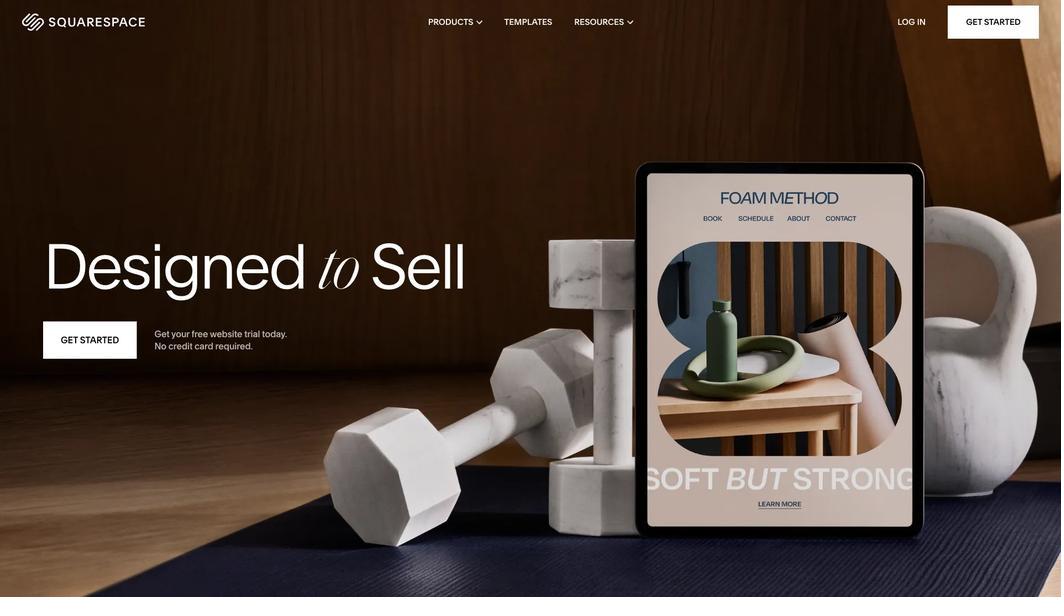 Task type: describe. For each thing, give the bounding box(es) containing it.
products button
[[428, 0, 483, 44]]

your
[[171, 328, 190, 339]]

0 horizontal spatial get
[[61, 335, 78, 346]]

to
[[319, 242, 358, 304]]

designed
[[43, 228, 306, 304]]

resources
[[575, 17, 624, 27]]

templates link
[[505, 0, 553, 44]]

squarespace logo image
[[22, 13, 145, 31]]

2 horizontal spatial get
[[967, 17, 983, 27]]

get your free website trial today. no credit card required.
[[155, 328, 287, 352]]

designed to sell
[[43, 228, 466, 304]]

0 vertical spatial started
[[985, 17, 1021, 27]]

required.
[[215, 341, 253, 352]]

log             in
[[898, 17, 926, 27]]

0 vertical spatial get started link
[[948, 6, 1040, 39]]

card
[[195, 341, 213, 352]]

today.
[[262, 328, 287, 339]]

1 vertical spatial started
[[80, 335, 119, 346]]

squarespace logo link
[[22, 13, 226, 31]]

1 vertical spatial get started
[[61, 335, 119, 346]]

templates
[[505, 17, 553, 27]]

products
[[428, 17, 474, 27]]



Task type: vqa. For each thing, say whether or not it's contained in the screenshot.
by
no



Task type: locate. For each thing, give the bounding box(es) containing it.
1 horizontal spatial get started link
[[948, 6, 1040, 39]]

1 horizontal spatial started
[[985, 17, 1021, 27]]

get started
[[967, 17, 1021, 27], [61, 335, 119, 346]]

get
[[967, 17, 983, 27], [155, 328, 170, 339], [61, 335, 78, 346]]

credit
[[168, 341, 193, 352]]

1 horizontal spatial get started
[[967, 17, 1021, 27]]

in
[[918, 17, 926, 27]]

trial
[[244, 328, 260, 339]]

started
[[985, 17, 1021, 27], [80, 335, 119, 346]]

free
[[192, 328, 208, 339]]

0 horizontal spatial started
[[80, 335, 119, 346]]

get started link
[[948, 6, 1040, 39], [43, 322, 137, 359]]

log             in link
[[898, 17, 926, 27]]

0 vertical spatial get started
[[967, 17, 1021, 27]]

0 horizontal spatial get started
[[61, 335, 119, 346]]

resources button
[[575, 0, 633, 44]]

get inside 'get your free website trial today. no credit card required.'
[[155, 328, 170, 339]]

website
[[210, 328, 242, 339]]

0 horizontal spatial get started link
[[43, 322, 137, 359]]

no
[[155, 341, 166, 352]]

log
[[898, 17, 916, 27]]

1 vertical spatial get started link
[[43, 322, 137, 359]]

1 horizontal spatial get
[[155, 328, 170, 339]]

sell
[[370, 228, 466, 304]]



